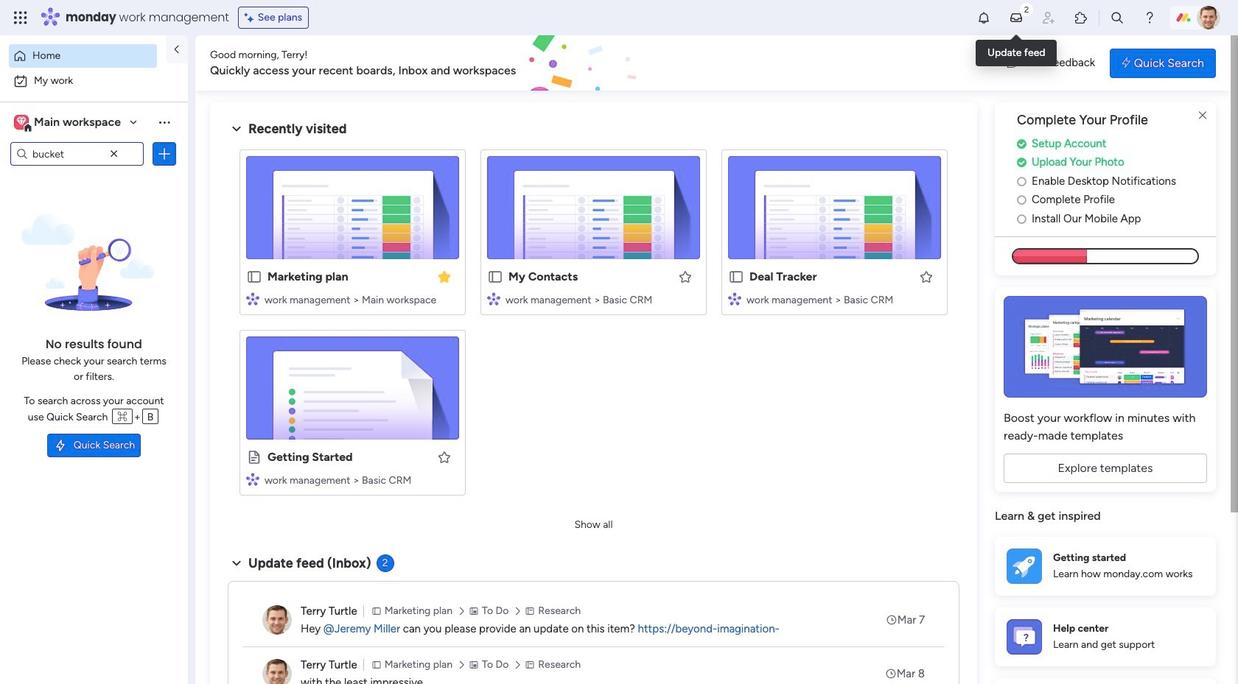 Task type: describe. For each thing, give the bounding box(es) containing it.
v2 user feedback image
[[1007, 55, 1018, 71]]

workspace image
[[16, 114, 26, 130]]

2 add to favorites image from the left
[[919, 269, 934, 284]]

2 image
[[1020, 1, 1033, 17]]

clear search image
[[107, 147, 122, 161]]

options image
[[157, 147, 172, 161]]

1 option from the top
[[9, 44, 157, 68]]

close recently visited image
[[228, 120, 245, 138]]

workspace image
[[14, 114, 29, 130]]

2 element
[[376, 555, 394, 573]]

monday marketplace image
[[1074, 10, 1089, 25]]

dapulse x slim image
[[1194, 107, 1212, 125]]

templates image image
[[1008, 297, 1203, 398]]

public board image
[[246, 450, 262, 466]]

public board image for the "remove from favorites" image
[[246, 269, 262, 285]]

v2 bolt switch image
[[1122, 55, 1130, 71]]

update feed image
[[1009, 10, 1024, 25]]

help center element
[[995, 608, 1216, 667]]

see plans image
[[244, 10, 258, 26]]

notifications image
[[977, 10, 991, 25]]

add to favorites image
[[437, 450, 452, 465]]

Search in workspace field
[[31, 146, 105, 163]]

1 circle o image from the top
[[1017, 176, 1027, 187]]



Task type: locate. For each thing, give the bounding box(es) containing it.
remove from favorites image
[[437, 269, 452, 284]]

2 public board image from the left
[[487, 269, 503, 285]]

1 horizontal spatial public board image
[[487, 269, 503, 285]]

0 vertical spatial terry turtle image
[[262, 606, 292, 635]]

2 horizontal spatial public board image
[[728, 269, 744, 285]]

select product image
[[13, 10, 28, 25]]

3 public board image from the left
[[728, 269, 744, 285]]

1 horizontal spatial add to favorites image
[[919, 269, 934, 284]]

3 circle o image from the top
[[1017, 214, 1027, 225]]

1 add to favorites image from the left
[[678, 269, 693, 284]]

2 vertical spatial circle o image
[[1017, 214, 1027, 225]]

help image
[[1142, 10, 1157, 25]]

getting started element
[[995, 537, 1216, 596]]

workspace selection element
[[14, 114, 123, 133]]

search everything image
[[1110, 10, 1125, 25]]

close update feed (inbox) image
[[228, 555, 245, 573]]

component image
[[728, 292, 741, 305]]

0 horizontal spatial add to favorites image
[[678, 269, 693, 284]]

terry turtle image
[[262, 606, 292, 635], [262, 660, 292, 685]]

add to favorites image
[[678, 269, 693, 284], [919, 269, 934, 284]]

check circle image
[[1017, 138, 1027, 149]]

public board image for 2nd add to favorites icon from left
[[728, 269, 744, 285]]

0 horizontal spatial public board image
[[246, 269, 262, 285]]

1 vertical spatial option
[[9, 69, 179, 93]]

1 vertical spatial circle o image
[[1017, 195, 1027, 206]]

1 terry turtle image from the top
[[262, 606, 292, 635]]

public board image
[[246, 269, 262, 285], [487, 269, 503, 285], [728, 269, 744, 285]]

option
[[9, 44, 157, 68], [9, 69, 179, 93]]

2 circle o image from the top
[[1017, 195, 1027, 206]]

workspace options image
[[157, 115, 172, 130]]

1 public board image from the left
[[246, 269, 262, 285]]

quick search results list box
[[228, 138, 960, 514]]

circle o image
[[1017, 176, 1027, 187], [1017, 195, 1027, 206], [1017, 214, 1027, 225]]

1 vertical spatial terry turtle image
[[262, 660, 292, 685]]

terry turtle image
[[1197, 6, 1221, 29]]

0 vertical spatial option
[[9, 44, 157, 68]]

check circle image
[[1017, 157, 1027, 168]]

public board image for 2nd add to favorites icon from the right
[[487, 269, 503, 285]]

2 terry turtle image from the top
[[262, 660, 292, 685]]

2 option from the top
[[9, 69, 179, 93]]

0 vertical spatial circle o image
[[1017, 176, 1027, 187]]



Task type: vqa. For each thing, say whether or not it's contained in the screenshot.
MY WORK
no



